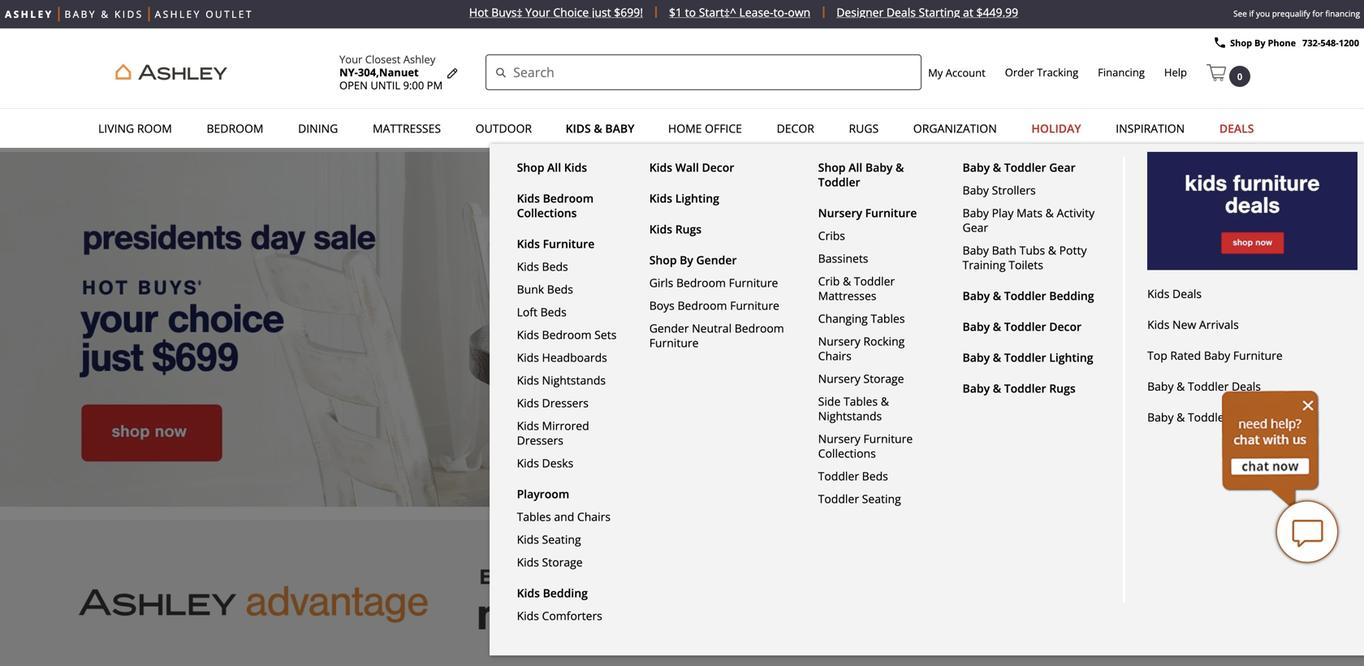 Task type: vqa. For each thing, say whether or not it's contained in the screenshot.
Toddler in the 'Shop All Baby & Toddler'
yes



Task type: locate. For each thing, give the bounding box(es) containing it.
1 horizontal spatial storage
[[864, 371, 905, 386]]

kids & baby
[[566, 121, 635, 136]]

0 horizontal spatial all
[[548, 160, 561, 175]]

financing link
[[1099, 65, 1145, 80]]

0 vertical spatial tables
[[871, 311, 905, 326]]

new up rated
[[1173, 317, 1197, 332]]

& down nursery storage link on the right
[[881, 394, 890, 409]]

arrivals down baby & toddler deals link at the bottom of the page
[[1259, 410, 1299, 425]]

& up nursery furniture link
[[896, 160, 905, 175]]

0 vertical spatial seating
[[863, 491, 902, 507]]

2 nursery from the top
[[819, 333, 861, 349]]

1 vertical spatial ashley
[[404, 52, 436, 67]]

deals up baby & toddler new arrivals link
[[1232, 379, 1262, 394]]

shop inside shop all baby & toddler
[[819, 160, 846, 175]]

1 all from the left
[[548, 160, 561, 175]]

1 horizontal spatial gear
[[1050, 160, 1076, 175]]

1 horizontal spatial mattresses
[[819, 288, 877, 303]]

& left kids
[[101, 7, 110, 21]]

& up strollers
[[993, 160, 1002, 175]]

gender down the boys
[[650, 320, 689, 336]]

ashley up 9:00
[[404, 52, 436, 67]]

girls
[[650, 275, 674, 290]]

0 vertical spatial rugs
[[849, 121, 879, 136]]

living room link
[[93, 113, 177, 144]]

beds down kids furniture link
[[542, 259, 568, 274]]

furniture down shop all baby & toddler link
[[866, 205, 917, 221]]

732-
[[1303, 37, 1321, 49]]

chairs
[[819, 348, 852, 364], [578, 509, 611, 524]]

shop down 'rugs' link
[[819, 160, 846, 175]]

shop
[[1231, 37, 1253, 49], [517, 160, 545, 175], [819, 160, 846, 175], [650, 252, 677, 268]]

& down the baby & toddler deals
[[1177, 410, 1186, 425]]

&
[[101, 7, 110, 21], [594, 121, 603, 136], [896, 160, 905, 175], [993, 160, 1002, 175], [1046, 205, 1054, 221], [1049, 243, 1057, 258], [843, 273, 852, 289], [993, 288, 1002, 303], [993, 319, 1002, 334], [993, 350, 1002, 365], [1177, 379, 1186, 394], [993, 381, 1002, 396], [881, 394, 890, 409], [1177, 410, 1186, 425]]

1 horizontal spatial lighting
[[1050, 350, 1094, 365]]

2 horizontal spatial decor
[[1050, 319, 1082, 334]]

tables down nursery storage link on the right
[[844, 394, 878, 409]]

all up kids bedroom collections at left
[[548, 160, 561, 175]]

toddler down 'nursery furniture collections' link
[[819, 468, 860, 484]]

0 vertical spatial arrivals
[[1200, 317, 1240, 332]]

1 vertical spatial by
[[680, 252, 694, 268]]

chairs down changing
[[819, 348, 852, 364]]

0 horizontal spatial storage
[[542, 554, 583, 570]]

0 horizontal spatial chairs
[[578, 509, 611, 524]]

furniture up baby & toddler deals link at the bottom of the page
[[1234, 348, 1283, 363]]

0 vertical spatial storage
[[864, 371, 905, 386]]

baby & toddler deals
[[1148, 379, 1262, 394]]

bedroom right neutral
[[735, 320, 785, 336]]

decor left 'rugs' link
[[777, 121, 815, 136]]

1 vertical spatial storage
[[542, 554, 583, 570]]

my account link
[[929, 65, 986, 80]]

0 horizontal spatial collections
[[517, 205, 577, 221]]

until
[[371, 78, 401, 93]]

kids nightstands link
[[517, 365, 622, 388]]

baby down 'rugs' link
[[866, 160, 893, 175]]

collections up kids furniture link
[[517, 205, 577, 221]]

toddler up baby & toddler lighting
[[1005, 319, 1047, 334]]

kids
[[115, 7, 143, 21]]

gear down holiday 'link' on the right of the page
[[1050, 160, 1076, 175]]

by for gender
[[680, 252, 694, 268]]

rugs down kids lighting
[[676, 221, 702, 237]]

1 horizontal spatial decor
[[777, 121, 815, 136]]

1 vertical spatial collections
[[819, 446, 876, 461]]

storage down "kids seating" link
[[542, 554, 583, 570]]

tubs
[[1020, 243, 1046, 258]]

bunk beds link
[[517, 274, 622, 297]]

1200
[[1340, 37, 1360, 49]]

beds down 'nursery furniture collections' link
[[863, 468, 889, 484]]

0 horizontal spatial by
[[680, 252, 694, 268]]

None search field
[[486, 54, 922, 90]]

bedding
[[1050, 288, 1095, 303], [543, 585, 588, 601]]

new
[[1173, 317, 1197, 332], [1232, 410, 1256, 425]]

nursery rocking chairs link
[[819, 326, 936, 364]]

ashley link
[[5, 7, 53, 22]]

1 horizontal spatial collections
[[819, 446, 876, 461]]

kids comforters link
[[517, 600, 622, 624]]

all inside shop all baby & toddler
[[849, 160, 863, 175]]

1 horizontal spatial your
[[526, 4, 551, 20]]

furniture inside kids furniture kids beds bunk beds loft beds kids bedroom sets kids headboards kids nightstands kids dressers kids mirrored dressers kids desks
[[543, 236, 595, 251]]

gender down kids rugs link
[[697, 252, 737, 268]]

mats
[[1017, 205, 1043, 221]]

1 vertical spatial seating
[[542, 532, 581, 547]]

baby & toddler new arrivals link
[[1148, 402, 1356, 433]]

deals left starting
[[887, 4, 916, 20]]

your closest ashley ny-304,nanuet
[[340, 52, 436, 80]]

1 horizontal spatial bedding
[[1050, 288, 1095, 303]]

mirrored
[[542, 418, 590, 433]]

banner containing living room
[[0, 28, 1365, 656]]

beds inside nursery furniture cribs bassinets crib & toddler mattresses changing tables nursery rocking chairs nursery storage side tables & nightstands nursery furniture collections toddler beds toddler seating
[[863, 468, 889, 484]]

1 vertical spatial new
[[1232, 410, 1256, 425]]

nursery down changing
[[819, 333, 861, 349]]

304,nanuet
[[358, 65, 419, 80]]

nursery down side at the right
[[819, 431, 861, 446]]

0 horizontal spatial bedding
[[543, 585, 588, 601]]

0 vertical spatial your
[[526, 4, 551, 20]]

nightstands down nursery storage link on the right
[[819, 408, 882, 424]]

dressers up the desks
[[517, 433, 564, 448]]

rugs down baby & toddler lighting link
[[1050, 381, 1076, 396]]

baby & toddler decor link
[[963, 319, 1121, 334]]

seating inside playroom tables and chairs kids seating kids storage
[[542, 532, 581, 547]]

you
[[1257, 8, 1271, 19]]

1 vertical spatial your
[[340, 52, 363, 67]]

your up 'open'
[[340, 52, 363, 67]]

nightstands down headboards
[[542, 372, 606, 388]]

0 vertical spatial gender
[[697, 252, 737, 268]]

0 horizontal spatial new
[[1173, 317, 1197, 332]]

furniture down the kids bedroom collections link
[[543, 236, 595, 251]]

kids new arrivals link
[[1148, 309, 1356, 340]]

storage inside nursery furniture cribs bassinets crib & toddler mattresses changing tables nursery rocking chairs nursery storage side tables & nightstands nursery furniture collections toddler beds toddler seating
[[864, 371, 905, 386]]

ashley's special financing image
[[0, 520, 1365, 666]]

chairs inside playroom tables and chairs kids seating kids storage
[[578, 509, 611, 524]]

0 horizontal spatial arrivals
[[1200, 317, 1240, 332]]

nightstands inside nursery furniture cribs bassinets crib & toddler mattresses changing tables nursery rocking chairs nursery storage side tables & nightstands nursery furniture collections toddler beds toddler seating
[[819, 408, 882, 424]]

chairs inside nursery furniture cribs bassinets crib & toddler mattresses changing tables nursery rocking chairs nursery storage side tables & nightstands nursery furniture collections toddler beds toddler seating
[[819, 348, 852, 364]]

pm
[[427, 78, 443, 93]]

1 horizontal spatial ashley
[[404, 52, 436, 67]]

0 horizontal spatial ashley
[[155, 7, 201, 21]]

baby down baby & toddler lighting
[[963, 381, 990, 396]]

bedding up comforters on the left
[[543, 585, 588, 601]]

1 horizontal spatial gender
[[697, 252, 737, 268]]

inspiration
[[1116, 121, 1185, 136]]

lighting up baby & toddler rugs link
[[1050, 350, 1094, 365]]

shop for shop by gender girls bedroom furniture boys bedroom furniture gender neutral bedroom furniture
[[650, 252, 677, 268]]

0 horizontal spatial decor
[[702, 160, 735, 175]]

all for baby
[[849, 160, 863, 175]]

1 horizontal spatial chairs
[[819, 348, 852, 364]]

0 horizontal spatial rugs
[[676, 221, 702, 237]]

shop all kids link
[[517, 160, 623, 175]]

deals link
[[1215, 113, 1260, 144]]

all down 'rugs' link
[[849, 160, 863, 175]]

0 horizontal spatial nightstands
[[542, 372, 606, 388]]

toddler up nursery furniture link
[[819, 174, 861, 190]]

bedroom up headboards
[[542, 327, 592, 342]]

nursery storage link
[[819, 363, 936, 386]]

potty
[[1060, 243, 1087, 258]]

change location image
[[446, 67, 459, 80]]

kids lighting link
[[650, 191, 792, 206]]

storage inside playroom tables and chairs kids seating kids storage
[[542, 554, 583, 570]]

lighting
[[676, 191, 720, 206], [1050, 350, 1094, 365]]

1 vertical spatial rugs
[[676, 221, 702, 237]]

0 vertical spatial bedding
[[1050, 288, 1095, 303]]

1 horizontal spatial all
[[849, 160, 863, 175]]

& down rated
[[1177, 379, 1186, 394]]

toddler up strollers
[[1005, 160, 1047, 175]]

rugs link
[[844, 113, 884, 144]]

your right buys‡
[[526, 4, 551, 20]]

organization
[[914, 121, 997, 136]]

nursery up the cribs
[[819, 205, 863, 221]]

0 vertical spatial nightstands
[[542, 372, 606, 388]]

0 vertical spatial collections
[[517, 205, 577, 221]]

0 vertical spatial mattresses
[[373, 121, 441, 136]]

office
[[705, 121, 742, 136]]

baby up shop all kids link
[[606, 121, 635, 136]]

see if you prequalify for financing link
[[1230, 0, 1365, 28]]

dressers up mirrored
[[542, 395, 589, 411]]

collections up the toddler seating "link"
[[819, 446, 876, 461]]

furniture
[[866, 205, 917, 221], [543, 236, 595, 251], [729, 275, 779, 290], [730, 298, 780, 313], [650, 335, 699, 351], [1234, 348, 1283, 363], [864, 431, 913, 446]]

toddler down baby & toddler decor
[[1005, 350, 1047, 365]]

bedroom down shop all kids link
[[543, 191, 594, 206]]

top
[[1148, 348, 1168, 363]]

3 nursery from the top
[[819, 371, 861, 386]]

shop down see
[[1231, 37, 1253, 49]]

main content
[[0, 152, 1365, 666]]

just
[[592, 4, 611, 20]]

nursery furniture link
[[819, 205, 937, 221]]

ashley
[[155, 7, 201, 21], [404, 52, 436, 67]]

1 nursery from the top
[[819, 205, 863, 221]]

by down kids rugs
[[680, 252, 694, 268]]

desks
[[542, 455, 574, 471]]

hot buys‡ your choice just $699! link
[[457, 4, 657, 20]]

1 horizontal spatial nightstands
[[819, 408, 882, 424]]

baby
[[606, 121, 635, 136], [866, 160, 893, 175], [963, 160, 990, 175], [963, 182, 989, 198], [963, 205, 989, 221], [963, 243, 989, 258], [963, 288, 990, 303], [963, 319, 990, 334], [1205, 348, 1231, 363], [963, 350, 990, 365], [1148, 379, 1174, 394], [963, 381, 990, 396], [1148, 410, 1174, 425]]

0 vertical spatial chairs
[[819, 348, 852, 364]]

1 vertical spatial nightstands
[[819, 408, 882, 424]]

playroom tables and chairs kids seating kids storage
[[517, 486, 611, 570]]

seating down toddler beds link
[[863, 491, 902, 507]]

kids
[[566, 121, 591, 136], [564, 160, 587, 175], [650, 160, 673, 175], [517, 191, 540, 206], [650, 191, 673, 206], [650, 221, 673, 237], [517, 236, 540, 251], [517, 259, 539, 274], [1148, 286, 1170, 302], [1148, 317, 1170, 332], [517, 327, 539, 342], [517, 350, 539, 365], [517, 372, 539, 388], [517, 395, 539, 411], [517, 418, 539, 433], [517, 455, 539, 471], [517, 532, 539, 547], [517, 554, 539, 570], [517, 585, 540, 601], [517, 608, 539, 624]]

playroom link
[[517, 486, 623, 502]]

tables down playroom
[[517, 509, 551, 524]]

0 horizontal spatial seating
[[542, 532, 581, 547]]

kids & baby link
[[562, 113, 639, 144]]

storage down the nursery rocking chairs link
[[864, 371, 905, 386]]

1 vertical spatial decor
[[702, 160, 735, 175]]

0 horizontal spatial your
[[340, 52, 363, 67]]

0 horizontal spatial lighting
[[676, 191, 720, 206]]

financing
[[1326, 8, 1361, 19]]

gear left play on the top right of the page
[[963, 220, 989, 235]]

seating down and
[[542, 532, 581, 547]]

decor up kids lighting link at the top of page
[[702, 160, 735, 175]]

furniture down shop by gender link
[[729, 275, 779, 290]]

1 horizontal spatial seating
[[863, 491, 902, 507]]

ashley's presidents day sale image
[[0, 152, 1365, 507]]

tables inside playroom tables and chairs kids seating kids storage
[[517, 509, 551, 524]]

baby left strollers
[[963, 182, 989, 198]]

mattresses inside nursery furniture cribs bassinets crib & toddler mattresses changing tables nursery rocking chairs nursery storage side tables & nightstands nursery furniture collections toddler beds toddler seating
[[819, 288, 877, 303]]

baby & toddler rugs
[[963, 381, 1076, 396]]

beds
[[542, 259, 568, 274], [547, 281, 573, 297], [541, 304, 567, 320], [863, 468, 889, 484]]

shop inside shop by gender girls bedroom furniture boys bedroom furniture gender neutral bedroom furniture
[[650, 252, 677, 268]]

2 vertical spatial tables
[[517, 509, 551, 524]]

toddler
[[1005, 160, 1047, 175], [819, 174, 861, 190], [854, 273, 895, 289], [1005, 288, 1047, 303], [1005, 319, 1047, 334], [1005, 350, 1047, 365], [1188, 379, 1229, 394], [1005, 381, 1047, 396], [1188, 410, 1229, 425], [819, 468, 860, 484], [819, 491, 860, 507]]

kids bedding link
[[517, 585, 623, 601]]

arrivals up the "top rated baby furniture"
[[1200, 317, 1240, 332]]

designer
[[837, 4, 884, 20]]

side tables & nightstands link
[[819, 386, 936, 424]]

closest
[[365, 52, 401, 67]]

financing
[[1099, 65, 1145, 80]]

mattresses down 9:00
[[373, 121, 441, 136]]

mattresses
[[373, 121, 441, 136], [819, 288, 877, 303]]

tables up 'rocking'
[[871, 311, 905, 326]]

new down baby & toddler deals link at the bottom of the page
[[1232, 410, 1256, 425]]

1 vertical spatial chairs
[[578, 509, 611, 524]]

crib
[[819, 273, 840, 289]]

& right crib
[[843, 273, 852, 289]]

baby & toddler lighting link
[[963, 350, 1121, 365]]

activity
[[1057, 205, 1095, 221]]

1 horizontal spatial arrivals
[[1259, 410, 1299, 425]]

bath
[[992, 243, 1017, 258]]

0 vertical spatial dressers
[[542, 395, 589, 411]]

decor up baby & toddler lighting link
[[1050, 319, 1082, 334]]

ashley outlet
[[155, 7, 253, 21]]

0 vertical spatial new
[[1173, 317, 1197, 332]]

ashley right kids
[[155, 7, 201, 21]]

2 horizontal spatial rugs
[[1050, 381, 1076, 396]]

banner
[[0, 28, 1365, 656]]

2 all from the left
[[849, 160, 863, 175]]

dining link
[[293, 113, 343, 144]]

account
[[946, 65, 986, 80]]

1 vertical spatial gender
[[650, 320, 689, 336]]

shop up the girls
[[650, 252, 677, 268]]

1 vertical spatial gear
[[963, 220, 989, 235]]

your
[[526, 4, 551, 20], [340, 52, 363, 67]]

1 vertical spatial mattresses
[[819, 288, 877, 303]]

1 vertical spatial bedding
[[543, 585, 588, 601]]

baby down top at right bottom
[[1148, 379, 1174, 394]]

toddler down toilets
[[1005, 288, 1047, 303]]

1 horizontal spatial by
[[1255, 37, 1266, 49]]

0 horizontal spatial gender
[[650, 320, 689, 336]]

by inside shop by gender girls bedroom furniture boys bedroom furniture gender neutral bedroom furniture
[[680, 252, 694, 268]]

by left phone
[[1255, 37, 1266, 49]]

rugs up shop all baby & toddler
[[849, 121, 879, 136]]

to
[[685, 4, 696, 20]]

bedding up baby & toddler decor link
[[1050, 288, 1095, 303]]

0 vertical spatial by
[[1255, 37, 1266, 49]]

shop up kids bedroom collections at left
[[517, 160, 545, 175]]



Task type: describe. For each thing, give the bounding box(es) containing it.
inspiration link
[[1112, 113, 1190, 144]]

& up shop all kids link
[[594, 121, 603, 136]]

bassinets
[[819, 251, 869, 266]]

outlet
[[206, 7, 253, 21]]

headboards
[[542, 350, 608, 365]]

& up baby & toddler lighting
[[993, 319, 1002, 334]]

toddler down baby & toddler lighting
[[1005, 381, 1047, 396]]

start‡^
[[699, 4, 737, 20]]

& inside shop all baby & toddler
[[896, 160, 905, 175]]

outdoor
[[476, 121, 532, 136]]

bedroom down shop by gender link
[[677, 275, 726, 290]]

for
[[1313, 8, 1324, 19]]

toilets
[[1009, 257, 1044, 273]]

neutral
[[692, 320, 732, 336]]

all for kids
[[548, 160, 561, 175]]

choice
[[553, 4, 589, 20]]

tables and chairs link
[[517, 501, 622, 524]]

1 horizontal spatial rugs
[[849, 121, 879, 136]]

deals down the 0
[[1220, 121, 1255, 136]]

my
[[929, 65, 943, 80]]

boys
[[650, 298, 675, 313]]

buys‡
[[492, 4, 523, 20]]

kids bedroom collections
[[517, 191, 594, 221]]

baby strollers link
[[963, 175, 1120, 198]]

toddler inside shop all baby & toddler
[[819, 174, 861, 190]]

chat bubble mobile view image
[[1275, 500, 1340, 565]]

baby down the baby & toddler deals
[[1148, 410, 1174, 425]]

9:00
[[403, 78, 424, 93]]

2 vertical spatial decor
[[1050, 319, 1082, 334]]

and
[[554, 509, 575, 524]]

bedding inside kids bedding kids comforters
[[543, 585, 588, 601]]

1 vertical spatial dressers
[[517, 433, 564, 448]]

bedroom up neutral
[[678, 298, 727, 313]]

4 nursery from the top
[[819, 431, 861, 446]]

baby & toddler bedding link
[[963, 288, 1121, 303]]

baby play mats & activity gear link
[[963, 197, 1120, 235]]

rated
[[1171, 348, 1202, 363]]

shop for shop by phone 732-548-1200
[[1231, 37, 1253, 49]]

ashley outlet link
[[155, 7, 253, 22]]

nursery furniture cribs bassinets crib & toddler mattresses changing tables nursery rocking chairs nursery storage side tables & nightstands nursery furniture collections toddler beds toddler seating
[[819, 205, 917, 507]]

hot buys‡ your choice just $699!
[[469, 4, 643, 20]]

bunk
[[517, 281, 544, 297]]

0 vertical spatial lighting
[[676, 191, 720, 206]]

baby down organization
[[963, 160, 990, 175]]

side
[[819, 394, 841, 409]]

bedroom inside kids furniture kids beds bunk beds loft beds kids bedroom sets kids headboards kids nightstands kids dressers kids mirrored dressers kids desks
[[542, 327, 592, 342]]

baby left bath
[[963, 243, 989, 258]]

$449.99
[[977, 4, 1019, 20]]

baby up baby & toddler lighting
[[963, 319, 990, 334]]

furniture down the boys
[[650, 335, 699, 351]]

2 vertical spatial rugs
[[1050, 381, 1076, 396]]

dialogue message for liveperson image
[[1223, 391, 1320, 508]]

& down baby & toddler lighting
[[993, 381, 1002, 396]]

& down training
[[993, 288, 1002, 303]]

furniture up toddler beds link
[[864, 431, 913, 446]]

0 horizontal spatial gear
[[963, 220, 989, 235]]

bassinets link
[[819, 243, 936, 266]]

kids dressers link
[[517, 388, 622, 411]]

cribs link
[[819, 220, 936, 243]]

search image
[[496, 66, 507, 82]]

bedroom link
[[202, 113, 268, 144]]

1 vertical spatial lighting
[[1050, 350, 1094, 365]]

hot
[[469, 4, 489, 20]]

shop by phone 732-548-1200
[[1231, 37, 1360, 49]]

kids inside kids bedroom collections
[[517, 191, 540, 206]]

baby up baby & toddler rugs at the bottom right of the page
[[963, 350, 990, 365]]

order tracking
[[1006, 65, 1079, 80]]

toddler down bassinets link
[[854, 273, 895, 289]]

baby & toddler decor
[[963, 319, 1082, 334]]

top rated baby furniture link
[[1148, 340, 1356, 371]]

toddler down the "top rated baby furniture"
[[1188, 379, 1229, 394]]

changing
[[819, 311, 868, 326]]

tracking
[[1038, 65, 1079, 80]]

home office
[[669, 121, 742, 136]]

collections inside kids bedroom collections
[[517, 205, 577, 221]]

toddler down the baby & toddler deals
[[1188, 410, 1229, 425]]

beds right loft
[[541, 304, 567, 320]]

kids wall decor link
[[650, 160, 792, 175]]

shop for shop all kids
[[517, 160, 545, 175]]

0 horizontal spatial mattresses
[[373, 121, 441, 136]]

loft
[[517, 304, 538, 320]]

home
[[669, 121, 702, 136]]

1 vertical spatial tables
[[844, 394, 878, 409]]

shop all baby & toddler
[[819, 160, 905, 190]]

help link
[[1165, 65, 1188, 80]]

toddler inside baby & toddler gear baby strollers baby play mats & activity gear baby bath tubs & potty training toilets
[[1005, 160, 1047, 175]]

boys bedroom furniture link
[[650, 290, 791, 313]]

0
[[1238, 70, 1243, 82]]

baby & toddler deals link
[[1148, 371, 1356, 402]]

baby bath tubs & potty training toilets link
[[963, 235, 1120, 273]]

ashley inside 'your closest ashley ny-304,nanuet'
[[404, 52, 436, 67]]

kids desks link
[[517, 448, 622, 471]]

& right mats on the top of the page
[[1046, 205, 1054, 221]]

by for phone
[[1255, 37, 1266, 49]]

baby & toddler lighting
[[963, 350, 1094, 365]]

shop all baby & toddler link
[[819, 160, 937, 190]]

nightstands inside kids furniture kids beds bunk beds loft beds kids bedroom sets kids headboards kids nightstands kids dressers kids mirrored dressers kids desks
[[542, 372, 606, 388]]

crib & toddler mattresses link
[[819, 266, 936, 303]]

ashley image
[[110, 62, 234, 83]]

home office link
[[664, 113, 747, 144]]

shop for shop all baby & toddler
[[819, 160, 846, 175]]

organization link
[[909, 113, 1002, 144]]

baby left play on the top right of the page
[[963, 205, 989, 221]]

ashley
[[5, 7, 53, 21]]

1 vertical spatial arrivals
[[1259, 410, 1299, 425]]

designer deals starting at $449.99
[[837, 4, 1019, 20]]

collections inside nursery furniture cribs bassinets crib & toddler mattresses changing tables nursery rocking chairs nursery storage side tables & nightstands nursery furniture collections toddler beds toddler seating
[[819, 446, 876, 461]]

& up baby & toddler rugs at the bottom right of the page
[[993, 350, 1002, 365]]

room
[[137, 121, 172, 136]]

holiday link
[[1027, 113, 1087, 144]]

starting
[[919, 4, 961, 20]]

deals up kids new arrivals on the right top of the page
[[1173, 286, 1202, 302]]

$1 to start‡^ lease-to-own
[[669, 4, 811, 20]]

1 horizontal spatial new
[[1232, 410, 1256, 425]]

ny-
[[340, 65, 358, 80]]

bedroom right room
[[207, 121, 264, 136]]

beds down kids beds link
[[547, 281, 573, 297]]

help
[[1165, 65, 1188, 80]]

bedroom inside kids bedroom collections
[[543, 191, 594, 206]]

sets
[[595, 327, 617, 342]]

baby & kids link
[[65, 7, 143, 22]]

playroom
[[517, 486, 570, 502]]

baby right rated
[[1205, 348, 1231, 363]]

0 vertical spatial ashley
[[155, 7, 201, 21]]

kids headboards link
[[517, 342, 622, 365]]

baby & toddler new arrivals
[[1148, 410, 1299, 425]]

baby inside shop all baby & toddler
[[866, 160, 893, 175]]

0 vertical spatial gear
[[1050, 160, 1076, 175]]

prequalify
[[1273, 8, 1311, 19]]

decor link
[[772, 113, 820, 144]]

my account
[[929, 65, 986, 80]]

0 vertical spatial decor
[[777, 121, 815, 136]]

kids bedding kids comforters
[[517, 585, 603, 624]]

wall
[[676, 160, 699, 175]]

kids & baby image
[[1148, 152, 1358, 270]]

changing tables link
[[819, 303, 936, 326]]

seating inside nursery furniture cribs bassinets crib & toddler mattresses changing tables nursery rocking chairs nursery storage side tables & nightstands nursery furniture collections toddler beds toddler seating
[[863, 491, 902, 507]]

kids deals
[[1148, 286, 1202, 302]]

toddler down toddler beds link
[[819, 491, 860, 507]]

none search field inside banner
[[486, 54, 922, 90]]

548-
[[1321, 37, 1340, 49]]

baby down training
[[963, 288, 990, 303]]

gender neutral bedroom furniture link
[[650, 313, 791, 351]]

comforters
[[542, 608, 603, 624]]

kids deals link
[[1148, 278, 1356, 309]]

furniture down girls bedroom furniture link
[[730, 298, 780, 313]]

your inside 'your closest ashley ny-304,nanuet'
[[340, 52, 363, 67]]

designer deals starting at $449.99 link
[[825, 4, 1031, 20]]

baby & toddler bedding
[[963, 288, 1095, 303]]

strollers
[[992, 182, 1036, 198]]

& right tubs in the right top of the page
[[1049, 243, 1057, 258]]



